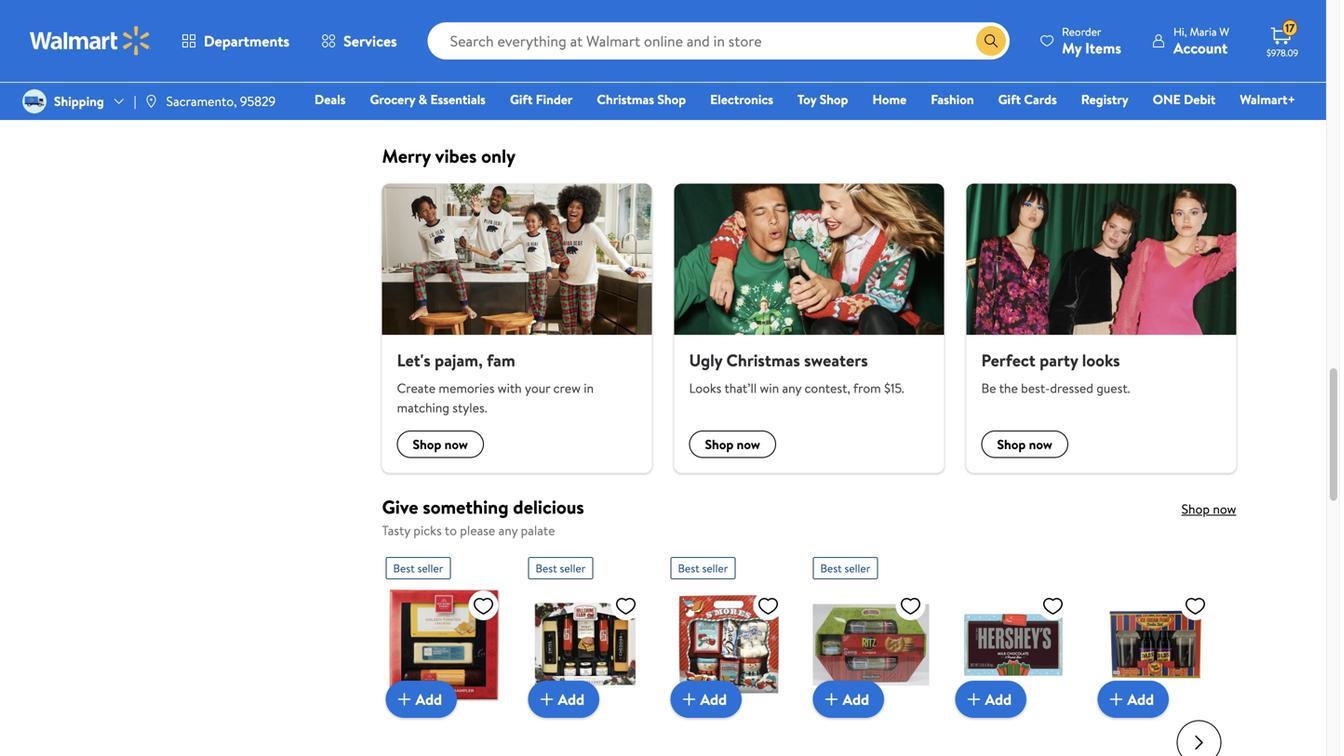 Task type: locate. For each thing, give the bounding box(es) containing it.
1 add from the left
[[416, 690, 442, 710]]

2 3+ from the left
[[532, 86, 545, 102]]

2 3+ day shipping from the left
[[532, 86, 607, 102]]

lit left 280
[[841, 0, 857, 7]]

add button for holiday ice cream float gift set, 24 oz. 4 piece, 1 count per pack image at the bottom of the page
[[1098, 681, 1169, 719]]

shop now for pajam,
[[413, 436, 468, 454]]

pajam,
[[435, 349, 483, 372]]

by inside 7 ft bridgeport spruce artificial christmas tree with 300 warm white led, metal hinges & foldable base, by holiday time
[[423, 110, 438, 130]]

2 best from the left
[[536, 561, 557, 577]]

seller up old wisconsin holiday gift sampler image
[[845, 561, 871, 577]]

dove chocolate s'mores 2 mug boxed christmas gift set, 8.94oz image
[[671, 587, 787, 704]]

2 add to cart image from the left
[[678, 689, 700, 711]]

2 horizontal spatial artificial
[[813, 69, 868, 89]]

36
[[873, 56, 885, 71]]

add to cart image for hickory farms holiday farmhouse bites sampler gift 8 oz - 3 pieces image
[[393, 689, 416, 711]]

matching
[[397, 399, 450, 417]]

now inside ugly christmas sweaters list item
[[737, 436, 760, 454]]

lights inside pre-lit 280 led multi-color lights ozark fir cashmere artificial christmas tree, 7.5 ft, by holiday time
[[813, 28, 852, 48]]

home
[[873, 90, 907, 108]]

best seller up old wisconsin holiday gift sampler image
[[820, 561, 871, 577]]

6 add button from the left
[[1098, 681, 1169, 719]]

led inside pre-lit 280 led multi-color lights ozark fir cashmere artificial christmas tree, 7.5 ft, by holiday time
[[890, 0, 917, 7]]

4 3+ day shipping from the left
[[817, 86, 891, 102]]

78
[[588, 56, 599, 71]]

by right ft,
[[852, 110, 867, 130]]

add
[[416, 690, 442, 710], [558, 690, 585, 710], [700, 690, 727, 710], [843, 690, 869, 710], [985, 690, 1012, 710], [1128, 690, 1154, 710]]

app-
[[528, 110, 560, 130]]

seller down delicious
[[560, 561, 586, 577]]

holiday inside pre-lit 280 led multi-color lights ozark fir cashmere artificial christmas tree, 7.5 ft, by holiday time
[[870, 110, 919, 130]]

0 horizontal spatial gift
[[510, 90, 533, 108]]

time down hinges
[[386, 130, 417, 151]]

w
[[1220, 24, 1230, 40]]

3+
[[390, 86, 402, 102], [532, 86, 545, 102], [674, 86, 687, 102], [817, 86, 829, 102], [1102, 86, 1114, 102]]

best seller for hickory farms holiday farmhouse bites sampler gift 8 oz - 3 pieces image
[[393, 561, 443, 577]]

pre-
[[813, 0, 841, 7], [605, 7, 633, 28]]

1 horizontal spatial  image
[[144, 94, 159, 109]]

ugly
[[689, 349, 722, 372]]

shop now for christmas
[[705, 436, 760, 454]]

lights inside evergreen classics 7.5' pre- lit twinkly carolina spruce artificial christmas tree, app-controlled rgb led lights
[[592, 130, 631, 151]]

decor
[[1157, 89, 1198, 110]]

2 add to cart image from the left
[[963, 689, 985, 711]]

best seller down picks
[[393, 561, 443, 577]]

set of 3, light-up led snowman family decoration, by holiday time
[[955, 0, 1067, 89]]

grocery & essentials link
[[362, 89, 494, 109]]

add button for dove chocolate s'mores 2 mug boxed christmas gift set, 8.94oz image
[[671, 681, 742, 719]]

4 day from the left
[[832, 86, 849, 102]]

now inside let's pajam, fam list item
[[445, 436, 468, 454]]

3 add button from the left
[[671, 681, 742, 719]]

holiday down essentials
[[442, 110, 490, 130]]

tree,
[[596, 89, 627, 110], [881, 89, 912, 110]]

2 gift from the left
[[998, 90, 1021, 108]]

best up old wisconsin holiday gift sampler image
[[820, 561, 842, 577]]

led left 3,
[[955, 7, 982, 28]]

tree, down 78
[[596, 89, 627, 110]]

spruce
[[386, 7, 431, 28], [585, 48, 630, 69]]

perfect party looks list item
[[955, 184, 1248, 473]]

with down 10ft
[[1098, 28, 1125, 48]]

led inside evergreen classics 7.5' pre- lit twinkly carolina spruce artificial christmas tree, app-controlled rgb led lights
[[562, 130, 589, 151]]

spruce inside evergreen classics 7.5' pre- lit twinkly carolina spruce artificial christmas tree, app-controlled rgb led lights
[[585, 48, 630, 69]]

fam
[[487, 349, 515, 372]]

merry
[[382, 143, 431, 169]]

0 horizontal spatial tree,
[[596, 89, 627, 110]]

add to cart image
[[536, 689, 558, 711], [678, 689, 700, 711], [820, 689, 843, 711], [1105, 689, 1128, 711]]

1 vertical spatial lit
[[528, 28, 545, 48]]

product group containing evergreen classics 7.5' pre- lit twinkly carolina spruce artificial christmas tree, app-controlled rgb led lights
[[528, 0, 645, 151]]

1 horizontal spatial by
[[852, 110, 867, 130]]

4 best from the left
[[820, 561, 842, 577]]

best seller down palate
[[536, 561, 586, 577]]

2 horizontal spatial led
[[955, 7, 982, 28]]

with
[[1098, 28, 1125, 48], [386, 48, 413, 69], [498, 379, 522, 398]]

10ft tall christmas tree with programmed lights holiday time christmas outdoor decor
[[1098, 0, 1213, 110]]

contest,
[[805, 379, 851, 398]]

lit
[[841, 0, 857, 7], [528, 28, 545, 48]]

3 seller from the left
[[702, 561, 728, 577]]

add to cart image for hillshire farm dlx meat and cheese assortment holiday boxed gift set, 23.5oz image
[[536, 689, 558, 711]]

snowman
[[986, 7, 1048, 28]]

10ft
[[1098, 0, 1125, 7]]

seller for hickory farms holiday farmhouse bites sampler gift 8 oz - 3 pieces image
[[417, 561, 443, 577]]

day for color
[[832, 86, 849, 102]]

lights
[[813, 28, 852, 48], [1098, 48, 1136, 69], [592, 130, 631, 151]]

by down grocery & essentials link
[[423, 110, 438, 130]]

1 horizontal spatial lights
[[813, 28, 852, 48]]

items
[[1085, 38, 1122, 58]]

0 horizontal spatial &
[[418, 90, 427, 108]]

2 horizontal spatial by
[[1035, 48, 1050, 69]]

carolina
[[528, 48, 582, 69]]

time inside 7 ft bridgeport spruce artificial christmas tree with 300 warm white led, metal hinges & foldable base, by holiday time
[[386, 130, 417, 151]]

shop now inside let's pajam, fam list item
[[413, 436, 468, 454]]

1 seller from the left
[[417, 561, 443, 577]]

add to cart image for holiday ice cream float gift set, 24 oz. 4 piece, 1 count per pack image at the bottom of the page
[[1105, 689, 1128, 711]]

give something delicious tasty picks to please any palate
[[382, 494, 584, 540]]

7 ft bridgeport spruce artificial christmas tree with 300 warm white led, metal hinges & foldable base, by holiday time
[[386, 0, 502, 151]]

2 seller from the left
[[560, 561, 586, 577]]

3+ for 10ft tall christmas tree with programmed lights holiday time christmas outdoor decor
[[1102, 86, 1114, 102]]

lights for with
[[1098, 48, 1136, 69]]

by inside the set of 3, light-up led snowman family decoration, by holiday time
[[1035, 48, 1050, 69]]

time inside 10ft tall christmas tree with programmed lights holiday time christmas outdoor decor
[[1098, 69, 1129, 89]]

foldable
[[447, 89, 502, 110]]

lights inside 10ft tall christmas tree with programmed lights holiday time christmas outdoor decor
[[1098, 48, 1136, 69]]

1 horizontal spatial artificial
[[528, 69, 583, 89]]

list containing let's pajam, fam
[[371, 184, 1248, 473]]

day for programmed
[[1117, 86, 1134, 102]]

1 gift from the left
[[510, 90, 533, 108]]

1 horizontal spatial spruce
[[585, 48, 630, 69]]

now for pajam,
[[445, 436, 468, 454]]

4 3+ from the left
[[817, 86, 829, 102]]

3 3+ from the left
[[674, 86, 687, 102]]

lights down christmas shop link
[[592, 130, 631, 151]]

create
[[397, 379, 436, 398]]

christmas inside 7 ft bridgeport spruce artificial christmas tree with 300 warm white led, metal hinges & foldable base, by holiday time
[[386, 28, 451, 48]]

best seller up dove chocolate s'mores 2 mug boxed christmas gift set, 8.94oz image
[[678, 561, 728, 577]]

0 horizontal spatial led
[[562, 130, 589, 151]]

2 horizontal spatial with
[[1098, 28, 1125, 48]]

hershey's milk chocolate christmas candy, bulk bar 3 lb image
[[955, 587, 1072, 704]]

7
[[386, 0, 393, 7]]

3+ down the mandalorian
[[674, 86, 687, 102]]

toy
[[798, 90, 817, 108]]

4 add to cart image from the left
[[1105, 689, 1128, 711]]

any left palate
[[499, 522, 518, 540]]

holiday down hi,
[[1140, 48, 1188, 69]]

artificial inside evergreen classics 7.5' pre- lit twinkly carolina spruce artificial christmas tree, app-controlled rgb led lights
[[528, 69, 583, 89]]

search icon image
[[984, 34, 999, 48]]

of
[[980, 0, 994, 7]]

1 day from the left
[[405, 86, 421, 102]]

5 add from the left
[[985, 690, 1012, 710]]

1 3+ from the left
[[390, 86, 402, 102]]

 image right |
[[144, 94, 159, 109]]

best seller for hillshire farm dlx meat and cheese assortment holiday boxed gift set, 23.5oz image
[[536, 561, 586, 577]]

registry link
[[1073, 89, 1137, 109]]

5 day from the left
[[1117, 86, 1134, 102]]

lit left 'twinkly'
[[528, 28, 545, 48]]

1 best seller from the left
[[393, 561, 443, 577]]

spruce down 7.5'
[[585, 48, 630, 69]]

add to cart image for hershey's milk chocolate christmas candy, bulk bar 3 lb image
[[963, 689, 985, 711]]

ft
[[397, 0, 408, 7]]

now inside the perfect party looks list item
[[1029, 436, 1053, 454]]

with left 300
[[386, 48, 413, 69]]

&
[[434, 89, 444, 110], [418, 90, 427, 108]]

holiday down the 'home' "link"
[[870, 110, 919, 130]]

any inside ugly christmas sweaters looks that'll win any contest, from $15.
[[782, 379, 802, 398]]

1 best from the left
[[393, 561, 415, 577]]

one debit link
[[1145, 89, 1224, 109]]

time down toy shop link
[[813, 130, 844, 151]]

0 horizontal spatial with
[[386, 48, 413, 69]]

time up registry link
[[1098, 69, 1129, 89]]

shipping for 7.5
[[851, 86, 891, 102]]

0 vertical spatial spruce
[[386, 7, 431, 28]]

shop now inside ugly christmas sweaters list item
[[705, 436, 760, 454]]

outdoor
[[1098, 89, 1154, 110]]

2 best seller from the left
[[536, 561, 586, 577]]

1 vertical spatial spruce
[[585, 48, 630, 69]]

1 3+ day shipping from the left
[[390, 86, 464, 102]]

add for the add button associated with holiday ice cream float gift set, 24 oz. 4 piece, 1 count per pack image at the bottom of the page
[[1128, 690, 1154, 710]]

shop now
[[413, 436, 468, 454], [705, 436, 760, 454], [997, 436, 1053, 454], [1182, 500, 1237, 519]]

shipping for rgb
[[567, 86, 607, 102]]

dressed
[[1050, 379, 1094, 398]]

next slide for product carousel list image
[[1177, 721, 1222, 757]]

led right 280
[[890, 0, 917, 7]]

2 day from the left
[[547, 86, 564, 102]]

seller down picks
[[417, 561, 443, 577]]

1 horizontal spatial lit
[[841, 0, 857, 7]]

0 horizontal spatial  image
[[22, 89, 47, 114]]

 image
[[22, 89, 47, 114], [144, 94, 159, 109]]

seller up dove chocolate s'mores 2 mug boxed christmas gift set, 8.94oz image
[[702, 561, 728, 577]]

toy shop
[[798, 90, 848, 108]]

1 tree, from the left
[[596, 89, 627, 110]]

any
[[782, 379, 802, 398], [499, 522, 518, 540]]

led inside the set of 3, light-up led snowman family decoration, by holiday time
[[955, 7, 982, 28]]

4 add from the left
[[843, 690, 869, 710]]

add button for old wisconsin holiday gift sampler image
[[813, 681, 884, 719]]

2 horizontal spatial lights
[[1098, 48, 1136, 69]]

led right rgb
[[562, 130, 589, 151]]

0 horizontal spatial add to cart image
[[393, 689, 416, 711]]

hi, maria w account
[[1174, 24, 1230, 58]]

artificial inside pre-lit 280 led multi-color lights ozark fir cashmere artificial christmas tree, 7.5 ft, by holiday time
[[813, 69, 868, 89]]

home link
[[864, 89, 915, 109]]

tree inside 7 ft bridgeport spruce artificial christmas tree with 300 warm white led, metal hinges & foldable base, by holiday time
[[454, 28, 481, 48]]

evergreen classics 7.5' pre- lit twinkly carolina spruce artificial christmas tree, app-controlled rgb led lights
[[528, 0, 633, 151]]

1 add to cart image from the left
[[393, 689, 416, 711]]

best up dove chocolate s'mores 2 mug boxed christmas gift set, 8.94oz image
[[678, 561, 700, 577]]

add to favorites list, dove chocolate s'mores 2 mug boxed christmas gift set, 8.94oz image
[[757, 595, 780, 618]]

4 add button from the left
[[813, 681, 884, 719]]

artificial up finder
[[528, 69, 583, 89]]

gift cards link
[[990, 89, 1065, 109]]

3+ up base,
[[390, 86, 402, 102]]

1 horizontal spatial led
[[890, 0, 917, 7]]

holiday inside the set of 3, light-up led snowman family decoration, by holiday time
[[955, 69, 1004, 89]]

day
[[405, 86, 421, 102], [547, 86, 564, 102], [690, 86, 706, 102], [832, 86, 849, 102], [1117, 86, 1134, 102]]

multi-
[[813, 7, 852, 28]]

add to favorites list, old wisconsin holiday gift sampler image
[[900, 595, 922, 618]]

tree, inside evergreen classics 7.5' pre- lit twinkly carolina spruce artificial christmas tree, app-controlled rgb led lights
[[596, 89, 627, 110]]

3 best from the left
[[678, 561, 700, 577]]

metal
[[461, 69, 498, 89]]

time inside the set of 3, light-up led snowman family decoration, by holiday time
[[1007, 69, 1038, 89]]

lights up outdoor
[[1098, 48, 1136, 69]]

tree, down 36
[[881, 89, 912, 110]]

0 horizontal spatial spruce
[[386, 7, 431, 28]]

 image left shipping
[[22, 89, 47, 114]]

2 add button from the left
[[528, 681, 599, 719]]

now for christmas
[[737, 436, 760, 454]]

add button for hershey's milk chocolate christmas candy, bulk bar 3 lb image
[[955, 681, 1027, 719]]

seller for dove chocolate s'mores 2 mug boxed christmas gift set, 8.94oz image
[[702, 561, 728, 577]]

electronics
[[710, 90, 774, 108]]

best down palate
[[536, 561, 557, 577]]

3+ day shipping for crest
[[674, 86, 749, 102]]

3 3+ day shipping from the left
[[674, 86, 749, 102]]

1 horizontal spatial gift
[[998, 90, 1021, 108]]

add button for hickory farms holiday farmhouse bites sampler gift 8 oz - 3 pieces image
[[386, 681, 457, 719]]

shop
[[657, 90, 686, 108], [820, 90, 848, 108], [413, 436, 441, 454], [705, 436, 734, 454], [997, 436, 1026, 454], [1182, 500, 1210, 519]]

Search search field
[[428, 22, 1010, 60]]

1 horizontal spatial with
[[498, 379, 522, 398]]

add to cart image for dove chocolate s'mores 2 mug boxed christmas gift set, 8.94oz image
[[678, 689, 700, 711]]

1 horizontal spatial tree
[[1166, 7, 1193, 28]]

3+ day shipping for programmed
[[1102, 86, 1176, 102]]

1 shipping from the left
[[424, 86, 464, 102]]

0 horizontal spatial pre-
[[605, 7, 633, 28]]

with left your
[[498, 379, 522, 398]]

add button
[[386, 681, 457, 719], [528, 681, 599, 719], [671, 681, 742, 719], [813, 681, 884, 719], [955, 681, 1027, 719], [1098, 681, 1169, 719]]

any right win
[[782, 379, 802, 398]]

2 add from the left
[[558, 690, 585, 710]]

1 horizontal spatial any
[[782, 379, 802, 398]]

3+ day shipping for color
[[817, 86, 891, 102]]

product group
[[386, 0, 502, 151], [528, 0, 645, 151], [671, 0, 787, 112], [813, 0, 929, 151], [955, 0, 1072, 112], [1098, 0, 1214, 112], [386, 550, 502, 757], [528, 550, 645, 757], [671, 550, 787, 757], [813, 550, 929, 757], [1098, 550, 1214, 757]]

1 add to cart image from the left
[[536, 689, 558, 711]]

lit inside pre-lit 280 led multi-color lights ozark fir cashmere artificial christmas tree, 7.5 ft, by holiday time
[[841, 0, 857, 7]]

with inside let's pajam, fam create memories with your crew in matching styles.
[[498, 379, 522, 398]]

shop inside the perfect party looks list item
[[997, 436, 1026, 454]]

tree up account
[[1166, 7, 1193, 28]]

cashmere
[[813, 48, 878, 69]]

5 3+ from the left
[[1102, 86, 1114, 102]]

bridgeport
[[411, 0, 482, 7]]

best down tasty
[[393, 561, 415, 577]]

your
[[525, 379, 550, 398]]

0 horizontal spatial tree
[[454, 28, 481, 48]]

4 seller from the left
[[845, 561, 871, 577]]

3+ down items
[[1102, 86, 1114, 102]]

5 add button from the left
[[955, 681, 1027, 719]]

lights left ozark
[[813, 28, 852, 48]]

0 vertical spatial lit
[[841, 0, 857, 7]]

3+ right toy
[[817, 86, 829, 102]]

1 vertical spatial any
[[499, 522, 518, 540]]

holiday up the fashion
[[955, 69, 1004, 89]]

1 horizontal spatial pre-
[[813, 0, 841, 7]]

|
[[134, 92, 136, 110]]

3 add to cart image from the left
[[820, 689, 843, 711]]

registry
[[1081, 90, 1129, 108]]

rgb
[[528, 130, 558, 151]]

0 horizontal spatial lit
[[528, 28, 545, 48]]

5 3+ day shipping from the left
[[1102, 86, 1176, 102]]

best for hickory farms holiday farmhouse bites sampler gift 8 oz - 3 pieces image
[[393, 561, 415, 577]]

shop now inside the perfect party looks list item
[[997, 436, 1053, 454]]

3 day from the left
[[690, 86, 706, 102]]

account
[[1174, 38, 1228, 58]]

shop now for party
[[997, 436, 1053, 454]]

3 add from the left
[[700, 690, 727, 710]]

product group containing 7 ft bridgeport spruce artificial christmas tree with 300 warm white led, metal hinges & foldable base, by holiday time
[[386, 0, 502, 151]]

gift up app-
[[510, 90, 533, 108]]

best seller
[[393, 561, 443, 577], [536, 561, 586, 577], [678, 561, 728, 577], [820, 561, 871, 577]]

hinges
[[386, 89, 430, 110]]

gift for gift cards
[[998, 90, 1021, 108]]

pre- inside evergreen classics 7.5' pre- lit twinkly carolina spruce artificial christmas tree, app-controlled rgb led lights
[[605, 7, 633, 28]]

1 add button from the left
[[386, 681, 457, 719]]

gift left cards
[[998, 90, 1021, 108]]

4 best seller from the left
[[820, 561, 871, 577]]

by left my
[[1035, 48, 1050, 69]]

6 add from the left
[[1128, 690, 1154, 710]]

shipping
[[54, 92, 104, 110]]

tasty
[[382, 522, 410, 540]]

5 shipping from the left
[[1136, 86, 1176, 102]]

4 shipping from the left
[[851, 86, 891, 102]]

2 shipping from the left
[[567, 86, 607, 102]]

best
[[393, 561, 415, 577], [536, 561, 557, 577], [678, 561, 700, 577], [820, 561, 842, 577]]

memories
[[439, 379, 495, 398]]

2 tree, from the left
[[881, 89, 912, 110]]

add to cart image
[[393, 689, 416, 711], [963, 689, 985, 711]]

pre- left color
[[813, 0, 841, 7]]

spruce up services
[[386, 7, 431, 28]]

time up gift cards
[[1007, 69, 1038, 89]]

best seller for old wisconsin holiday gift sampler image
[[820, 561, 871, 577]]

pre- right 7.5'
[[605, 7, 633, 28]]

1 horizontal spatial &
[[434, 89, 444, 110]]

1 horizontal spatial add to cart image
[[963, 689, 985, 711]]

0 horizontal spatial lights
[[592, 130, 631, 151]]

0 horizontal spatial by
[[423, 110, 438, 130]]

3+ up app-
[[532, 86, 545, 102]]

with inside 10ft tall christmas tree with programmed lights holiday time christmas outdoor decor
[[1098, 28, 1125, 48]]

0 horizontal spatial any
[[499, 522, 518, 540]]

artificial up "toy shop"
[[813, 69, 868, 89]]

7.5'
[[582, 7, 602, 28]]

0 horizontal spatial artificial
[[434, 7, 489, 28]]

list
[[371, 184, 1248, 473]]

base,
[[386, 110, 419, 130]]

tree up 56
[[454, 28, 481, 48]]

by
[[1035, 48, 1050, 69], [423, 110, 438, 130], [852, 110, 867, 130]]

3 best seller from the left
[[678, 561, 728, 577]]

add button for hillshire farm dlx meat and cheese assortment holiday boxed gift set, 23.5oz image
[[528, 681, 599, 719]]

0 vertical spatial any
[[782, 379, 802, 398]]

artificial up warm
[[434, 7, 489, 28]]

pre- inside pre-lit 280 led multi-color lights ozark fir cashmere artificial christmas tree, 7.5 ft, by holiday time
[[813, 0, 841, 7]]

product group containing 10ft tall christmas tree with programmed lights holiday time christmas outdoor decor
[[1098, 0, 1214, 112]]

let's pajam, fam list item
[[371, 184, 663, 473]]

1 horizontal spatial tree,
[[881, 89, 912, 110]]



Task type: describe. For each thing, give the bounding box(es) containing it.
spruce inside 7 ft bridgeport spruce artificial christmas tree with 300 warm white led, metal hinges & foldable base, by holiday time
[[386, 7, 431, 28]]

day for twinkly
[[547, 86, 564, 102]]

add for hershey's milk chocolate christmas candy, bulk bar 3 lb image's the add button
[[985, 690, 1012, 710]]

decoration,
[[955, 48, 1032, 69]]

let's pajam, fam create memories with your crew in matching styles.
[[397, 349, 594, 417]]

one debit
[[1153, 90, 1216, 108]]

add to favorites list, holiday ice cream float gift set, 24 oz. 4 piece, 1 count per pack image
[[1184, 595, 1207, 618]]

shop inside let's pajam, fam list item
[[413, 436, 441, 454]]

set
[[955, 0, 977, 7]]

add to favorites list, hershey's milk chocolate christmas candy, bulk bar 3 lb image
[[1042, 595, 1064, 618]]

add for the add button corresponding to dove chocolate s'mores 2 mug boxed christmas gift set, 8.94oz image
[[700, 690, 727, 710]]

win
[[760, 379, 779, 398]]

3+ for airblown inflatables christmas mandalorian razor crest
[[674, 86, 687, 102]]

light-
[[1013, 0, 1051, 7]]

led,
[[427, 69, 458, 89]]

hillshire farm dlx meat and cheese assortment holiday boxed gift set, 23.5oz image
[[528, 587, 645, 704]]

add for the add button corresponding to old wisconsin holiday gift sampler image
[[843, 690, 869, 710]]

tree inside 10ft tall christmas tree with programmed lights holiday time christmas outdoor decor
[[1166, 7, 1193, 28]]

add to favorites list, hillshire farm dlx meat and cheese assortment holiday boxed gift set, 23.5oz image
[[615, 595, 637, 618]]

3+ day shipping for twinkly
[[532, 86, 607, 102]]

3+ for 7 ft bridgeport spruce artificial christmas tree with 300 warm white led, metal hinges & foldable base, by holiday time
[[390, 86, 402, 102]]

shop inside ugly christmas sweaters list item
[[705, 436, 734, 454]]

best-
[[1021, 379, 1050, 398]]

up
[[1051, 0, 1067, 7]]

maria
[[1190, 24, 1217, 40]]

deals
[[315, 90, 346, 108]]

holiday inside 7 ft bridgeport spruce artificial christmas tree with 300 warm white led, metal hinges & foldable base, by holiday time
[[442, 110, 490, 130]]

95829
[[240, 92, 276, 110]]

lit inside evergreen classics 7.5' pre- lit twinkly carolina spruce artificial christmas tree, app-controlled rgb led lights
[[528, 28, 545, 48]]

fir
[[897, 28, 914, 48]]

product group containing pre-lit 280 led multi-color lights ozark fir cashmere artificial christmas tree, 7.5 ft, by holiday time
[[813, 0, 929, 151]]

delicious
[[513, 494, 584, 520]]

holiday ice cream float gift set, 24 oz. 4 piece, 1 count per pack image
[[1098, 587, 1214, 704]]

artificial inside 7 ft bridgeport spruce artificial christmas tree with 300 warm white led, metal hinges & foldable base, by holiday time
[[434, 7, 489, 28]]

controlled
[[560, 110, 629, 130]]

seller for old wisconsin holiday gift sampler image
[[845, 561, 871, 577]]

christmas shop link
[[589, 89, 694, 109]]

essentials
[[430, 90, 486, 108]]

my
[[1062, 38, 1082, 58]]

17
[[1285, 20, 1295, 36]]

best for old wisconsin holiday gift sampler image
[[820, 561, 842, 577]]

sweaters
[[804, 349, 868, 372]]

electronics link
[[702, 89, 782, 109]]

any inside the give something delicious tasty picks to please any palate
[[499, 522, 518, 540]]

razor
[[671, 69, 707, 89]]

reorder
[[1062, 24, 1102, 40]]

shipping for hinges
[[424, 86, 464, 102]]

color
[[852, 7, 888, 28]]

add to cart image for old wisconsin holiday gift sampler image
[[820, 689, 843, 711]]

 image for shipping
[[22, 89, 47, 114]]

fashion link
[[923, 89, 983, 109]]

add for hickory farms holiday farmhouse bites sampler gift 8 oz - 3 pieces image's the add button
[[416, 690, 442, 710]]

mandalorian
[[671, 48, 750, 69]]

grocery
[[370, 90, 415, 108]]

shop now link
[[1182, 500, 1237, 519]]

lights for multi-
[[813, 28, 852, 48]]

by inside pre-lit 280 led multi-color lights ozark fir cashmere artificial christmas tree, 7.5 ft, by holiday time
[[852, 110, 867, 130]]

from
[[853, 379, 881, 398]]

deals link
[[306, 89, 354, 109]]

sacramento, 95829
[[166, 92, 276, 110]]

ozark
[[855, 28, 893, 48]]

best for dove chocolate s'mores 2 mug boxed christmas gift set, 8.94oz image
[[678, 561, 700, 577]]

crest
[[711, 69, 746, 89]]

day for christmas
[[405, 86, 421, 102]]

services button
[[305, 19, 413, 63]]

airblown
[[671, 0, 728, 7]]

56
[[445, 56, 458, 71]]

programmed
[[1129, 28, 1213, 48]]

evergreen
[[528, 0, 594, 7]]

the
[[999, 379, 1018, 398]]

seller for hillshire farm dlx meat and cheese assortment holiday boxed gift set, 23.5oz image
[[560, 561, 586, 577]]

gift finder
[[510, 90, 573, 108]]

Walmart Site-Wide search field
[[428, 22, 1010, 60]]

ugly christmas sweaters looks that'll win any contest, from $15.
[[689, 349, 904, 398]]

airblown inflatables christmas mandalorian razor crest
[[671, 0, 750, 89]]

1
[[730, 56, 734, 71]]

add for the add button for hillshire farm dlx meat and cheese assortment holiday boxed gift set, 23.5oz image
[[558, 690, 585, 710]]

add to favorites list, hickory farms holiday farmhouse bites sampler gift 8 oz - 3 pieces image
[[472, 595, 495, 618]]

to
[[445, 522, 457, 540]]

pre-lit 280 led multi-color lights ozark fir cashmere artificial christmas tree, 7.5 ft, by holiday time
[[813, 0, 919, 151]]

looks
[[1082, 349, 1120, 372]]

with inside 7 ft bridgeport spruce artificial christmas tree with 300 warm white led, metal hinges & foldable base, by holiday time
[[386, 48, 413, 69]]

reorder my items
[[1062, 24, 1122, 58]]

& inside 7 ft bridgeport spruce artificial christmas tree with 300 warm white led, metal hinges & foldable base, by holiday time
[[434, 89, 444, 110]]

now for party
[[1029, 436, 1053, 454]]

walmart image
[[30, 26, 151, 56]]

finder
[[536, 90, 573, 108]]

that'll
[[725, 379, 757, 398]]

best seller for dove chocolate s'mores 2 mug boxed christmas gift set, 8.94oz image
[[678, 561, 728, 577]]

3 shipping from the left
[[709, 86, 749, 102]]

3,
[[998, 0, 1009, 7]]

fashion
[[931, 90, 974, 108]]

departments
[[204, 31, 290, 51]]

day for crest
[[690, 86, 706, 102]]

one
[[1153, 90, 1181, 108]]

be
[[981, 379, 996, 398]]

& inside grocery & essentials link
[[418, 90, 427, 108]]

walmart+ link
[[1232, 89, 1304, 109]]

$978.09
[[1267, 47, 1299, 59]]

 image for sacramento, 95829
[[144, 94, 159, 109]]

product group containing airblown inflatables christmas mandalorian razor crest
[[671, 0, 787, 112]]

280
[[861, 0, 886, 7]]

sacramento,
[[166, 92, 237, 110]]

cards
[[1024, 90, 1057, 108]]

christmas inside airblown inflatables christmas mandalorian razor crest
[[671, 28, 735, 48]]

$15.
[[884, 379, 904, 398]]

styles.
[[453, 399, 487, 417]]

gift finder link
[[502, 89, 581, 109]]

christmas inside ugly christmas sweaters looks that'll win any contest, from $15.
[[727, 349, 800, 372]]

hi,
[[1174, 24, 1187, 40]]

classics
[[528, 7, 578, 28]]

holiday inside 10ft tall christmas tree with programmed lights holiday time christmas outdoor decor
[[1140, 48, 1188, 69]]

tall
[[1129, 0, 1149, 7]]

looks
[[689, 379, 722, 398]]

3+ for evergreen classics 7.5' pre- lit twinkly carolina spruce artificial christmas tree, app-controlled rgb led lights
[[532, 86, 545, 102]]

3+ for pre-lit 280 led multi-color lights ozark fir cashmere artificial christmas tree, 7.5 ft, by holiday time
[[817, 86, 829, 102]]

picks
[[414, 522, 442, 540]]

gift for gift finder
[[510, 90, 533, 108]]

departments button
[[166, 19, 305, 63]]

3+ day shipping for christmas
[[390, 86, 464, 102]]

gift cards
[[998, 90, 1057, 108]]

7.5
[[813, 110, 830, 130]]

guest.
[[1097, 379, 1130, 398]]

old wisconsin holiday gift sampler image
[[813, 587, 929, 704]]

party
[[1040, 349, 1078, 372]]

product group containing set of 3, light-up led snowman family decoration, by holiday time
[[955, 0, 1072, 112]]

christmas inside pre-lit 280 led multi-color lights ozark fir cashmere artificial christmas tree, 7.5 ft, by holiday time
[[813, 89, 878, 110]]

merry vibes only
[[382, 143, 516, 169]]

time inside pre-lit 280 led multi-color lights ozark fir cashmere artificial christmas tree, 7.5 ft, by holiday time
[[813, 130, 844, 151]]

ugly christmas sweaters list item
[[663, 184, 955, 473]]

christmas inside evergreen classics 7.5' pre- lit twinkly carolina spruce artificial christmas tree, app-controlled rgb led lights
[[528, 89, 593, 110]]

warm
[[446, 48, 484, 69]]

hickory farms holiday farmhouse bites sampler gift 8 oz - 3 pieces image
[[386, 587, 502, 704]]

tree, inside pre-lit 280 led multi-color lights ozark fir cashmere artificial christmas tree, 7.5 ft, by holiday time
[[881, 89, 912, 110]]

services
[[344, 31, 397, 51]]

vibes
[[435, 143, 477, 169]]

only
[[481, 143, 516, 169]]

best for hillshire farm dlx meat and cheese assortment holiday boxed gift set, 23.5oz image
[[536, 561, 557, 577]]



Task type: vqa. For each thing, say whether or not it's contained in the screenshot.


